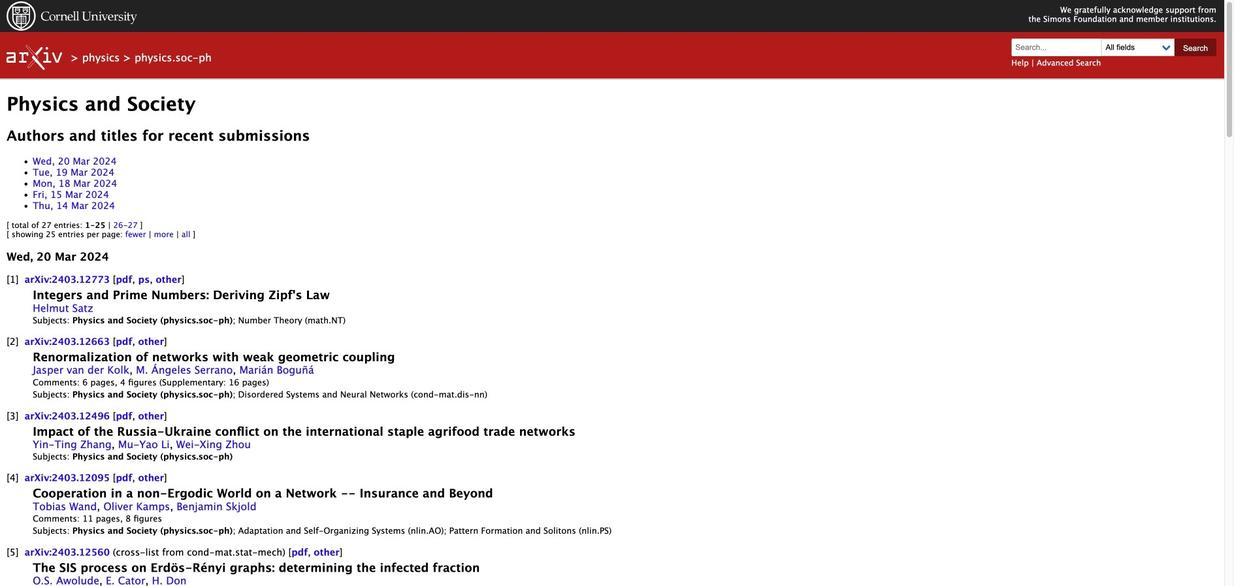 Task type: describe. For each thing, give the bounding box(es) containing it.
arxiv logo image
[[7, 45, 62, 70]]



Task type: vqa. For each thing, say whether or not it's contained in the screenshot.
the 'Search term...' Text Field
no



Task type: locate. For each thing, give the bounding box(es) containing it.
cornell university image
[[7, 1, 137, 31]]

Search term or terms text field
[[1012, 39, 1110, 56]]



